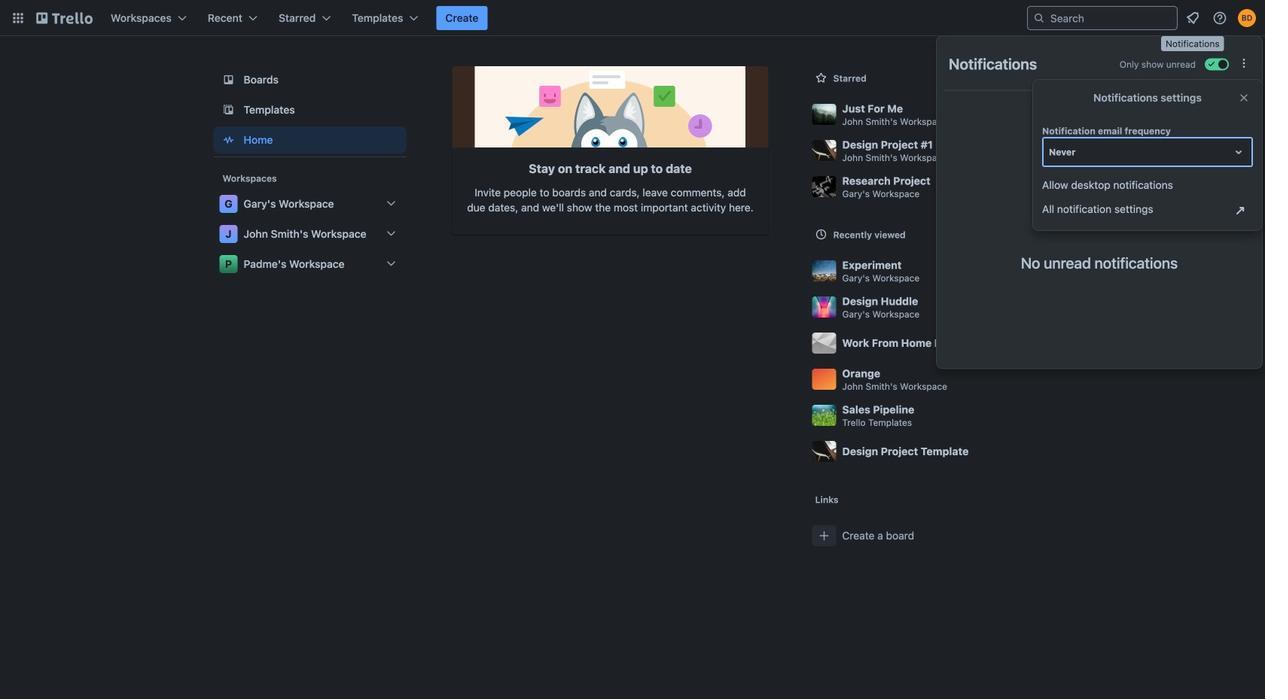 Task type: locate. For each thing, give the bounding box(es) containing it.
template board image
[[220, 101, 238, 119]]

click to star orange. it will show up at the top of your boards list. image
[[1038, 372, 1053, 387]]

tooltip
[[1162, 36, 1225, 51]]

home image
[[220, 131, 238, 149]]

close popover image
[[1238, 92, 1250, 104]]

board image
[[220, 71, 238, 89]]

barb dwyer (barbdwyer3) image
[[1238, 9, 1257, 27]]



Task type: vqa. For each thing, say whether or not it's contained in the screenshot.
The Add
no



Task type: describe. For each thing, give the bounding box(es) containing it.
primary element
[[0, 0, 1266, 36]]

open image
[[1230, 143, 1248, 161]]

Search field
[[1046, 8, 1177, 29]]

taco image
[[1060, 130, 1140, 230]]

open information menu image
[[1213, 11, 1228, 26]]

search image
[[1034, 12, 1046, 24]]

click to star just for me. it will show up at the top of your boards list. image
[[1038, 107, 1053, 122]]

0 notifications image
[[1184, 9, 1202, 27]]

back to home image
[[36, 6, 93, 30]]

click to star design project #1. it will show up at the top of your boards list. image
[[1038, 143, 1053, 158]]

click to star research project. it will show up at the top of your boards list. image
[[1038, 179, 1053, 194]]

click to star experiment. it will show up at the top of your boards list. image
[[1038, 264, 1053, 279]]



